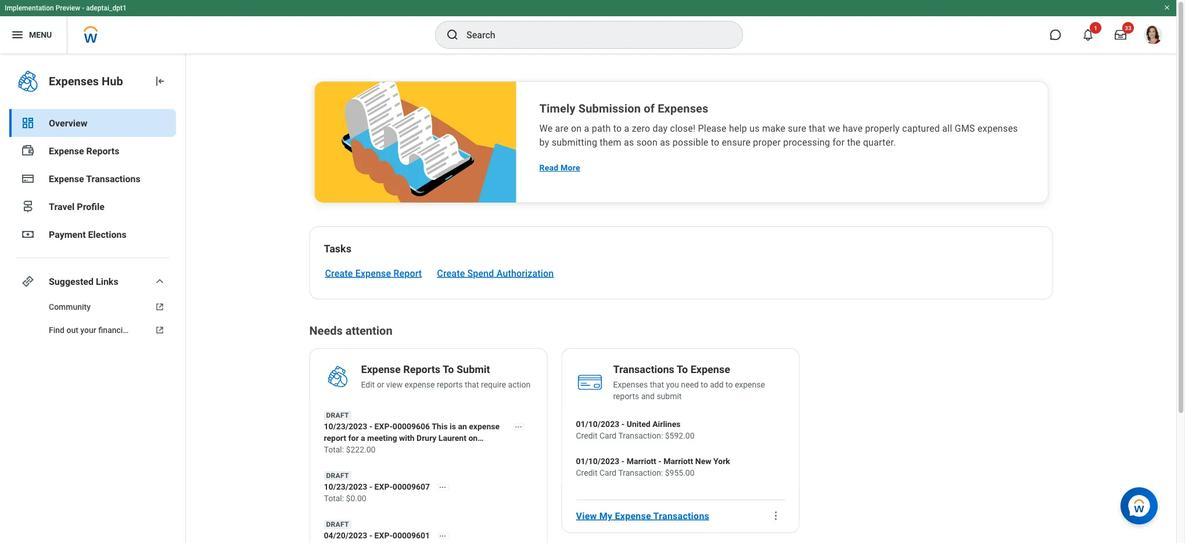 Task type: vqa. For each thing, say whether or not it's contained in the screenshot.
adeptai_dpt1
yes



Task type: describe. For each thing, give the bounding box(es) containing it.
expenses hub
[[49, 74, 123, 88]]

reports for expense reports to submit edit or view expense reports that require action
[[403, 364, 440, 376]]

edit
[[361, 380, 375, 390]]

well-
[[131, 326, 149, 335]]

draft for 10/23/2023 - exp-00009607
[[326, 472, 349, 480]]

33 button
[[1108, 22, 1134, 48]]

00009601
[[393, 531, 430, 541]]

task pay image
[[21, 144, 35, 158]]

create for create spend authorization
[[437, 268, 465, 279]]

transactions inside navigation pane region
[[86, 173, 140, 184]]

them
[[600, 137, 622, 148]]

travel profile
[[49, 201, 104, 212]]

1
[[1094, 24, 1097, 31]]

chevron down small image
[[153, 275, 167, 289]]

menu
[[29, 30, 52, 40]]

a inside 10/23/2023 - exp-00009606 this is an expense report for a meeting with drury laurent on 10/23/23
[[361, 434, 365, 443]]

community
[[49, 302, 91, 312]]

are
[[555, 123, 569, 134]]

spend
[[467, 268, 494, 279]]

timely submission of expenses element
[[539, 101, 1024, 117]]

$955.00
[[665, 469, 695, 478]]

payment elections link
[[9, 221, 176, 249]]

to inside expense reports to submit edit or view expense reports that require action
[[443, 364, 454, 376]]

create for create expense report
[[325, 268, 353, 279]]

tasks
[[324, 243, 351, 255]]

united
[[627, 420, 650, 429]]

1 button
[[1075, 22, 1101, 48]]

travel profile link
[[9, 193, 176, 221]]

credit card image
[[21, 172, 35, 186]]

total: for total: $0.00
[[324, 494, 344, 504]]

credit card transaction: $955.00 element
[[576, 468, 730, 479]]

total: for total: $222.00
[[324, 445, 344, 455]]

10/23/2023 - exp-00009606 this is an expense report for a meeting with drury laurent on 10/23/23 element
[[324, 421, 533, 455]]

to up them on the right
[[613, 123, 622, 134]]

00009606
[[393, 422, 430, 432]]

that inside transactions to expense expenses that you need to add to expense reports and submit
[[650, 380, 664, 390]]

10/23/2023 - exp-00009607
[[324, 483, 430, 492]]

ext link image
[[153, 302, 167, 313]]

or
[[377, 380, 384, 390]]

path
[[592, 123, 611, 134]]

attention
[[346, 324, 392, 338]]

links
[[96, 276, 118, 287]]

meeting
[[367, 434, 397, 443]]

expense inside expense reports to submit edit or view expense reports that require action
[[361, 364, 401, 376]]

new
[[695, 457, 711, 466]]

to inside transactions to expense expenses that you need to add to expense reports and submit
[[677, 364, 688, 376]]

laurent
[[439, 434, 466, 443]]

create expense report link
[[324, 267, 423, 281]]

$222.00
[[346, 445, 376, 455]]

00009607
[[393, 483, 430, 492]]

expense inside button
[[615, 511, 651, 522]]

sure
[[788, 123, 806, 134]]

on inside the we are on a path to a zero day close! please help us make sure that we have properly captured all gms expenses by submitting them as soon as possible to ensure proper processing for the quarter.
[[571, 123, 582, 134]]

2 horizontal spatial a
[[624, 123, 629, 134]]

expense inside transactions to expense expenses that you need to add to expense reports and submit
[[691, 364, 730, 376]]

on inside 10/23/2023 - exp-00009606 this is an expense report for a meeting with drury laurent on 10/23/23
[[468, 434, 478, 443]]

transactions to expense element
[[613, 363, 730, 379]]

please
[[698, 123, 727, 134]]

adeptai_dpt1
[[86, 4, 127, 12]]

timely submission of expenses
[[539, 102, 708, 115]]

suggested
[[49, 276, 94, 287]]

community link
[[9, 296, 176, 319]]

card inside 01/10/2023 - marriott - marriott new york credit card transaction: $955.00
[[600, 469, 616, 478]]

expense reports to submit element
[[361, 363, 490, 379]]

01/10/2023 - for credit
[[576, 457, 625, 466]]

10/23/23
[[324, 445, 358, 455]]

2 as from the left
[[660, 137, 670, 148]]

33
[[1125, 24, 1132, 31]]

credit card transaction: $592.00 element
[[576, 430, 695, 442]]

expenses inside navigation pane region
[[49, 74, 99, 88]]

by
[[539, 137, 549, 148]]

expenses that you need to add to expense reports and submit element
[[613, 379, 785, 403]]

to down please
[[711, 137, 719, 148]]

action
[[508, 380, 531, 390]]

make
[[762, 123, 786, 134]]

exp- for 00009601
[[374, 531, 393, 541]]

view my expense transactions button
[[571, 505, 714, 528]]

day
[[653, 123, 668, 134]]

close environment banner image
[[1164, 4, 1171, 11]]

submit
[[457, 364, 490, 376]]

to right add
[[726, 380, 733, 390]]

search image
[[446, 28, 460, 42]]

marriott -
[[627, 457, 662, 466]]

10/23/2023 - exp-00009606 this is an expense report for a meeting with drury laurent on 10/23/23
[[324, 422, 500, 455]]

expense for 00009606
[[469, 422, 500, 432]]

expense transactions link
[[9, 165, 176, 193]]

credit inside 01/10/2023 - marriott - marriott new york credit card transaction: $955.00
[[576, 469, 597, 478]]

total: $0.00
[[324, 494, 366, 504]]

related actions image
[[514, 423, 523, 432]]

01/10/2023 - united airlines credit card transaction: $592.00
[[576, 420, 695, 441]]

elections
[[88, 229, 126, 240]]

this
[[432, 422, 448, 432]]

processing
[[783, 137, 830, 148]]

quarter.
[[863, 137, 896, 148]]

marriott
[[664, 457, 693, 466]]

01/10/2023 - for transaction:
[[576, 420, 625, 429]]

implementation preview -   adeptai_dpt1
[[5, 4, 127, 12]]

find out your financial well-being link
[[9, 319, 176, 342]]

total: $0.00 element for 00009607
[[324, 493, 457, 505]]

have
[[843, 123, 863, 134]]

and
[[641, 392, 655, 401]]

- for 10/23/2023 - exp-00009606 this is an expense report for a meeting with drury laurent on 10/23/23
[[369, 422, 372, 432]]

that inside expense reports to submit edit or view expense reports that require action
[[465, 380, 479, 390]]



Task type: locate. For each thing, give the bounding box(es) containing it.
to up edit or view expense reports that require action element at the bottom of the page
[[443, 364, 454, 376]]

to left add
[[701, 380, 708, 390]]

0 vertical spatial credit
[[576, 431, 597, 441]]

- up "meeting"
[[369, 422, 372, 432]]

credit inside 01/10/2023 - united airlines credit card transaction: $592.00
[[576, 431, 597, 441]]

exp- for 00009606
[[374, 422, 393, 432]]

1 vertical spatial reports
[[403, 364, 440, 376]]

with
[[399, 434, 415, 443]]

transactions up travel profile link
[[86, 173, 140, 184]]

total: down report
[[324, 445, 344, 455]]

transaction: inside 01/10/2023 - united airlines credit card transaction: $592.00
[[618, 431, 663, 441]]

0 horizontal spatial on
[[468, 434, 478, 443]]

0 vertical spatial total: $0.00 element
[[324, 493, 457, 505]]

1 horizontal spatial that
[[650, 380, 664, 390]]

2 vertical spatial draft
[[326, 521, 349, 529]]

1 total: $0.00 element from the top
[[324, 493, 457, 505]]

0 vertical spatial reports
[[437, 380, 463, 390]]

as down day
[[660, 137, 670, 148]]

04/20/2023
[[324, 531, 367, 541]]

is
[[450, 422, 456, 432]]

- inside 10/23/2023 - exp-00009606 this is an expense report for a meeting with drury laurent on 10/23/23
[[369, 422, 372, 432]]

0 horizontal spatial as
[[624, 137, 634, 148]]

card inside 01/10/2023 - united airlines credit card transaction: $592.00
[[600, 431, 616, 441]]

1 10/23/2023 from the top
[[324, 422, 367, 432]]

1 horizontal spatial a
[[584, 123, 589, 134]]

total: $0.00 element down 04/20/2023 - exp-00009601
[[324, 542, 457, 544]]

1 vertical spatial exp-
[[374, 483, 393, 492]]

related actions image for 00009601
[[439, 533, 447, 541]]

Search Workday  search field
[[466, 22, 719, 48]]

0 horizontal spatial create
[[325, 268, 353, 279]]

1 related actions image from the top
[[439, 484, 447, 492]]

timely
[[539, 102, 575, 115]]

10/23/2023 inside 10/23/2023 - exp-00009606 this is an expense report for a meeting with drury laurent on 10/23/23
[[324, 422, 367, 432]]

being
[[149, 326, 169, 335]]

transformation import image
[[153, 74, 167, 88]]

transactions inside button
[[653, 511, 709, 522]]

reports up expense transactions
[[86, 146, 119, 157]]

1 vertical spatial reports
[[613, 392, 639, 401]]

dashboard image
[[21, 116, 35, 130]]

1 horizontal spatial expenses
[[613, 380, 648, 390]]

suggested links element
[[9, 296, 176, 342]]

expense inside 'link'
[[355, 268, 391, 279]]

to up need
[[677, 364, 688, 376]]

more
[[561, 163, 580, 173]]

on up submitting at the top of page
[[571, 123, 582, 134]]

credit
[[576, 431, 597, 441], [576, 469, 597, 478]]

- for 10/23/2023 - exp-00009607
[[369, 483, 372, 492]]

total: $222.00 element
[[324, 444, 533, 456]]

0 horizontal spatial expense
[[405, 380, 435, 390]]

for inside 10/23/2023 - exp-00009606 this is an expense report for a meeting with drury laurent on 10/23/23
[[348, 434, 359, 443]]

2 draft from the top
[[326, 472, 349, 480]]

2 vertical spatial transactions
[[653, 511, 709, 522]]

1 draft from the top
[[326, 412, 349, 420]]

for down we
[[833, 137, 845, 148]]

on right laurent
[[468, 434, 478, 443]]

reports inside expense reports to submit edit or view expense reports that require action
[[403, 364, 440, 376]]

0 horizontal spatial reports
[[86, 146, 119, 157]]

reports left the and
[[613, 392, 639, 401]]

the
[[847, 137, 861, 148]]

total: inside total: $222.00 element
[[324, 445, 344, 455]]

create
[[325, 268, 353, 279], [437, 268, 465, 279]]

2 vertical spatial exp-
[[374, 531, 393, 541]]

0 vertical spatial draft
[[326, 412, 349, 420]]

reports inside transactions to expense expenses that you need to add to expense reports and submit
[[613, 392, 639, 401]]

navigation pane region
[[0, 53, 186, 544]]

related actions vertical image
[[770, 511, 782, 522]]

1 exp- from the top
[[374, 422, 393, 432]]

related actions image right 00009607
[[439, 484, 447, 492]]

0 vertical spatial for
[[833, 137, 845, 148]]

- down '$222.00'
[[369, 483, 372, 492]]

1 horizontal spatial as
[[660, 137, 670, 148]]

0 horizontal spatial for
[[348, 434, 359, 443]]

expense right add
[[735, 380, 765, 390]]

properly
[[865, 123, 900, 134]]

create down tasks
[[325, 268, 353, 279]]

implementation
[[5, 4, 54, 12]]

1 vertical spatial expenses
[[658, 102, 708, 115]]

1 credit from the top
[[576, 431, 597, 441]]

expense down overview
[[49, 146, 84, 157]]

reports
[[437, 380, 463, 390], [613, 392, 639, 401]]

0 vertical spatial expenses
[[49, 74, 99, 88]]

that left we
[[809, 123, 826, 134]]

exp- for 00009607
[[374, 483, 393, 492]]

2 10/23/2023 from the top
[[324, 483, 367, 492]]

needs
[[309, 324, 343, 338]]

2 total: from the top
[[324, 494, 344, 504]]

expenses
[[978, 123, 1018, 134]]

related actions image inside 10/23/2023 - exp-00009607 element
[[439, 484, 447, 492]]

possible
[[673, 137, 708, 148]]

0 vertical spatial transactions
[[86, 173, 140, 184]]

all
[[942, 123, 952, 134]]

card up "my"
[[600, 469, 616, 478]]

timeline milestone image
[[21, 200, 35, 214]]

create spend authorization link
[[436, 267, 555, 281]]

read more button
[[535, 156, 585, 180]]

exp- inside 10/23/2023 - exp-00009606 this is an expense report for a meeting with drury laurent on 10/23/23
[[374, 422, 393, 432]]

0 vertical spatial 01/10/2023 -
[[576, 420, 625, 429]]

ext link image
[[153, 325, 167, 336]]

-
[[82, 4, 84, 12], [369, 422, 372, 432], [369, 483, 372, 492], [369, 531, 372, 541]]

draft up report
[[326, 412, 349, 420]]

reports down expense reports to submit element
[[437, 380, 463, 390]]

$0.00
[[346, 494, 366, 504]]

read
[[539, 163, 558, 173]]

- right "04/20/2023"
[[369, 531, 372, 541]]

reports inside navigation pane region
[[86, 146, 119, 157]]

1 vertical spatial 01/10/2023 -
[[576, 457, 625, 466]]

for up the total: $222.00
[[348, 434, 359, 443]]

we are on a path to a zero day close! please help us make sure that we have properly captured all gms expenses by submitting them as soon as possible to ensure proper processing for the quarter.
[[539, 123, 1018, 148]]

as
[[624, 137, 634, 148], [660, 137, 670, 148]]

1 horizontal spatial on
[[571, 123, 582, 134]]

0 vertical spatial 10/23/2023
[[324, 422, 367, 432]]

expenses hub element
[[49, 73, 143, 89]]

suggested links
[[49, 276, 118, 287]]

1 vertical spatial for
[[348, 434, 359, 443]]

financial
[[98, 326, 129, 335]]

as left soon
[[624, 137, 634, 148]]

2 horizontal spatial that
[[809, 123, 826, 134]]

view
[[576, 511, 597, 522]]

related actions image inside 04/20/2023 - exp-00009601 element
[[439, 533, 447, 541]]

hub
[[102, 74, 123, 88]]

for
[[833, 137, 845, 148], [348, 434, 359, 443]]

1 total: from the top
[[324, 445, 344, 455]]

1 vertical spatial total:
[[324, 494, 344, 504]]

needs attention
[[309, 324, 392, 338]]

justify image
[[10, 28, 24, 42]]

expense inside transactions to expense expenses that you need to add to expense reports and submit
[[735, 380, 765, 390]]

a
[[584, 123, 589, 134], [624, 123, 629, 134], [361, 434, 365, 443]]

total: $0.00 element for 00009601
[[324, 542, 457, 544]]

1 as from the left
[[624, 137, 634, 148]]

2 total: $0.00 element from the top
[[324, 542, 457, 544]]

01/10/2023 - inside 01/10/2023 - marriott - marriott new york credit card transaction: $955.00
[[576, 457, 625, 466]]

0 vertical spatial total:
[[324, 445, 344, 455]]

1 horizontal spatial reports
[[613, 392, 639, 401]]

10/23/2023 for $0.00
[[324, 483, 367, 492]]

1 vertical spatial on
[[468, 434, 478, 443]]

we
[[539, 123, 553, 134]]

0 vertical spatial card
[[600, 431, 616, 441]]

1 vertical spatial related actions image
[[439, 533, 447, 541]]

transactions up the and
[[613, 364, 674, 376]]

zero
[[632, 123, 650, 134]]

a left zero
[[624, 123, 629, 134]]

expenses for timely
[[658, 102, 708, 115]]

0 horizontal spatial that
[[465, 380, 479, 390]]

that inside the we are on a path to a zero day close! please help us make sure that we have properly captured all gms expenses by submitting them as soon as possible to ensure proper processing for the quarter.
[[809, 123, 826, 134]]

1 vertical spatial transactions
[[613, 364, 674, 376]]

1 horizontal spatial to
[[677, 364, 688, 376]]

1 vertical spatial 10/23/2023
[[324, 483, 367, 492]]

dollar image
[[21, 228, 35, 242]]

my
[[599, 511, 612, 522]]

01/10/2023 - inside 01/10/2023 - united airlines credit card transaction: $592.00
[[576, 420, 625, 429]]

expense reports link
[[9, 137, 176, 165]]

1 horizontal spatial for
[[833, 137, 845, 148]]

01/10/2023 - marriott - marriott new york credit card transaction: $955.00
[[576, 457, 730, 478]]

0 vertical spatial reports
[[86, 146, 119, 157]]

us
[[750, 123, 760, 134]]

expense right an
[[469, 422, 500, 432]]

10/23/2023 - exp-00009607 element
[[324, 482, 457, 493]]

2 horizontal spatial expense
[[735, 380, 765, 390]]

report
[[324, 434, 346, 443]]

edit or view expense reports that require action element
[[361, 379, 531, 391]]

1 horizontal spatial reports
[[403, 364, 440, 376]]

1 vertical spatial total: $0.00 element
[[324, 542, 457, 544]]

1 vertical spatial draft
[[326, 472, 349, 480]]

2 credit from the top
[[576, 469, 597, 478]]

- for 04/20/2023 - exp-00009601
[[369, 531, 372, 541]]

1 horizontal spatial create
[[437, 268, 465, 279]]

expense right "my"
[[615, 511, 651, 522]]

total: $222.00
[[324, 445, 376, 455]]

0 vertical spatial related actions image
[[439, 484, 447, 492]]

2 card from the top
[[600, 469, 616, 478]]

01/10/2023 - up "credit card transaction: $592.00" element
[[576, 420, 625, 429]]

your
[[80, 326, 96, 335]]

0 horizontal spatial a
[[361, 434, 365, 443]]

help
[[729, 123, 747, 134]]

related actions image right 00009601
[[439, 533, 447, 541]]

total: $0.00 element down 10/23/2023 - exp-00009607
[[324, 493, 457, 505]]

related actions image
[[439, 484, 447, 492], [439, 533, 447, 541]]

expense down expense reports to submit element
[[405, 380, 435, 390]]

notifications large image
[[1082, 29, 1094, 41]]

expense
[[49, 146, 84, 157], [49, 173, 84, 184], [355, 268, 391, 279], [361, 364, 401, 376], [691, 364, 730, 376], [615, 511, 651, 522]]

read more
[[539, 163, 580, 173]]

transactions down '$955.00'
[[653, 511, 709, 522]]

drury
[[417, 434, 437, 443]]

profile logan mcneil image
[[1144, 26, 1162, 47]]

expense up "travel"
[[49, 173, 84, 184]]

draft up "04/20/2023"
[[326, 521, 349, 529]]

require
[[481, 380, 506, 390]]

captured
[[902, 123, 940, 134]]

1 vertical spatial card
[[600, 469, 616, 478]]

create spend authorization
[[437, 268, 554, 279]]

link image
[[21, 275, 35, 289]]

reports up edit or view expense reports that require action element at the bottom of the page
[[403, 364, 440, 376]]

overview link
[[9, 109, 176, 137]]

a up '$222.00'
[[361, 434, 365, 443]]

expense for submit
[[405, 380, 435, 390]]

expenses inside transactions to expense expenses that you need to add to expense reports and submit
[[613, 380, 648, 390]]

payment elections
[[49, 229, 126, 240]]

york
[[713, 457, 730, 466]]

expense inside expense reports to submit edit or view expense reports that require action
[[405, 380, 435, 390]]

1 to from the left
[[443, 364, 454, 376]]

expense up add
[[691, 364, 730, 376]]

submit
[[657, 392, 682, 401]]

authorization
[[496, 268, 554, 279]]

0 vertical spatial transaction:
[[618, 431, 663, 441]]

0 vertical spatial exp-
[[374, 422, 393, 432]]

expenses up close!
[[658, 102, 708, 115]]

transaction:
[[618, 431, 663, 441], [618, 469, 663, 478]]

04/20/2023 - exp-00009601 element
[[324, 530, 457, 542]]

2 01/10/2023 - from the top
[[576, 457, 625, 466]]

add
[[710, 380, 724, 390]]

need
[[681, 380, 699, 390]]

expense transactions
[[49, 173, 140, 184]]

overview
[[49, 118, 87, 129]]

suggested links button
[[9, 268, 176, 296]]

total: left $0.00
[[324, 494, 344, 504]]

transaction: down united in the right bottom of the page
[[618, 431, 663, 441]]

expense left report
[[355, 268, 391, 279]]

that down submit on the bottom
[[465, 380, 479, 390]]

gms
[[955, 123, 975, 134]]

2 create from the left
[[437, 268, 465, 279]]

2 related actions image from the top
[[439, 533, 447, 541]]

that
[[809, 123, 826, 134], [465, 380, 479, 390], [650, 380, 664, 390]]

expenses left hub
[[49, 74, 99, 88]]

of
[[644, 102, 655, 115]]

transactions inside transactions to expense expenses that you need to add to expense reports and submit
[[613, 364, 674, 376]]

draft up total: $0.00
[[326, 472, 349, 480]]

list
[[310, 257, 1038, 281]]

you
[[666, 380, 679, 390]]

a left path
[[584, 123, 589, 134]]

related actions image for 00009607
[[439, 484, 447, 492]]

3 draft from the top
[[326, 521, 349, 529]]

10/23/2023 up report
[[324, 422, 367, 432]]

expense up the or
[[361, 364, 401, 376]]

1 vertical spatial transaction:
[[618, 469, 663, 478]]

menu banner
[[0, 0, 1176, 53]]

0 vertical spatial on
[[571, 123, 582, 134]]

2 vertical spatial expenses
[[613, 380, 648, 390]]

that up the and
[[650, 380, 664, 390]]

1 01/10/2023 - from the top
[[576, 420, 625, 429]]

expenses for transactions
[[613, 380, 648, 390]]

1 vertical spatial credit
[[576, 469, 597, 478]]

create inside 'link'
[[325, 268, 353, 279]]

- inside menu banner
[[82, 4, 84, 12]]

soon
[[637, 137, 658, 148]]

01/10/2023 - down "credit card transaction: $592.00" element
[[576, 457, 625, 466]]

card up 01/10/2023 - marriott - marriott new york credit card transaction: $955.00
[[600, 431, 616, 441]]

1 transaction: from the top
[[618, 431, 663, 441]]

10/23/2023 for $222.00
[[324, 422, 367, 432]]

0 horizontal spatial reports
[[437, 380, 463, 390]]

travel
[[49, 201, 75, 212]]

expense reports
[[49, 146, 119, 157]]

proper
[[753, 137, 781, 148]]

total: $0.00 element containing total: $0.00
[[324, 493, 457, 505]]

out
[[66, 326, 78, 335]]

2 exp- from the top
[[374, 483, 393, 492]]

on
[[571, 123, 582, 134], [468, 434, 478, 443]]

reports for expense reports
[[86, 146, 119, 157]]

inbox large image
[[1115, 29, 1126, 41]]

transaction: down marriott -
[[618, 469, 663, 478]]

we
[[828, 123, 840, 134]]

view
[[386, 380, 403, 390]]

2 horizontal spatial expenses
[[658, 102, 708, 115]]

close!
[[670, 123, 696, 134]]

0 horizontal spatial expenses
[[49, 74, 99, 88]]

expense inside 10/23/2023 - exp-00009606 this is an expense report for a meeting with drury laurent on 10/23/23
[[469, 422, 500, 432]]

total: $0.00 element
[[324, 493, 457, 505], [324, 542, 457, 544]]

1 create from the left
[[325, 268, 353, 279]]

create left spend
[[437, 268, 465, 279]]

0 horizontal spatial to
[[443, 364, 454, 376]]

3 exp- from the top
[[374, 531, 393, 541]]

expenses
[[49, 74, 99, 88], [658, 102, 708, 115], [613, 380, 648, 390]]

list containing create expense report
[[310, 257, 1038, 281]]

1 horizontal spatial expense
[[469, 422, 500, 432]]

- right preview
[[82, 4, 84, 12]]

draft for 10/23/2023 - exp-00009606 this is an expense report for a meeting with drury laurent on 10/23/23
[[326, 412, 349, 420]]

2 to from the left
[[677, 364, 688, 376]]

submission
[[578, 102, 641, 115]]

transactions to expense expenses that you need to add to expense reports and submit
[[613, 364, 765, 401]]

transaction: inside 01/10/2023 - marriott - marriott new york credit card transaction: $955.00
[[618, 469, 663, 478]]

1 card from the top
[[600, 431, 616, 441]]

draft for 04/20/2023 - exp-00009601
[[326, 521, 349, 529]]

2 transaction: from the top
[[618, 469, 663, 478]]

04/20/2023 - exp-00009601
[[324, 531, 430, 541]]

10/23/2023 up total: $0.00
[[324, 483, 367, 492]]

for inside the we are on a path to a zero day close! please help us make sure that we have properly captured all gms expenses by submitting them as soon as possible to ensure proper processing for the quarter.
[[833, 137, 845, 148]]

menu button
[[0, 16, 67, 53]]

transactions
[[86, 173, 140, 184], [613, 364, 674, 376], [653, 511, 709, 522]]

expenses up the and
[[613, 380, 648, 390]]

reports inside expense reports to submit edit or view expense reports that require action
[[437, 380, 463, 390]]



